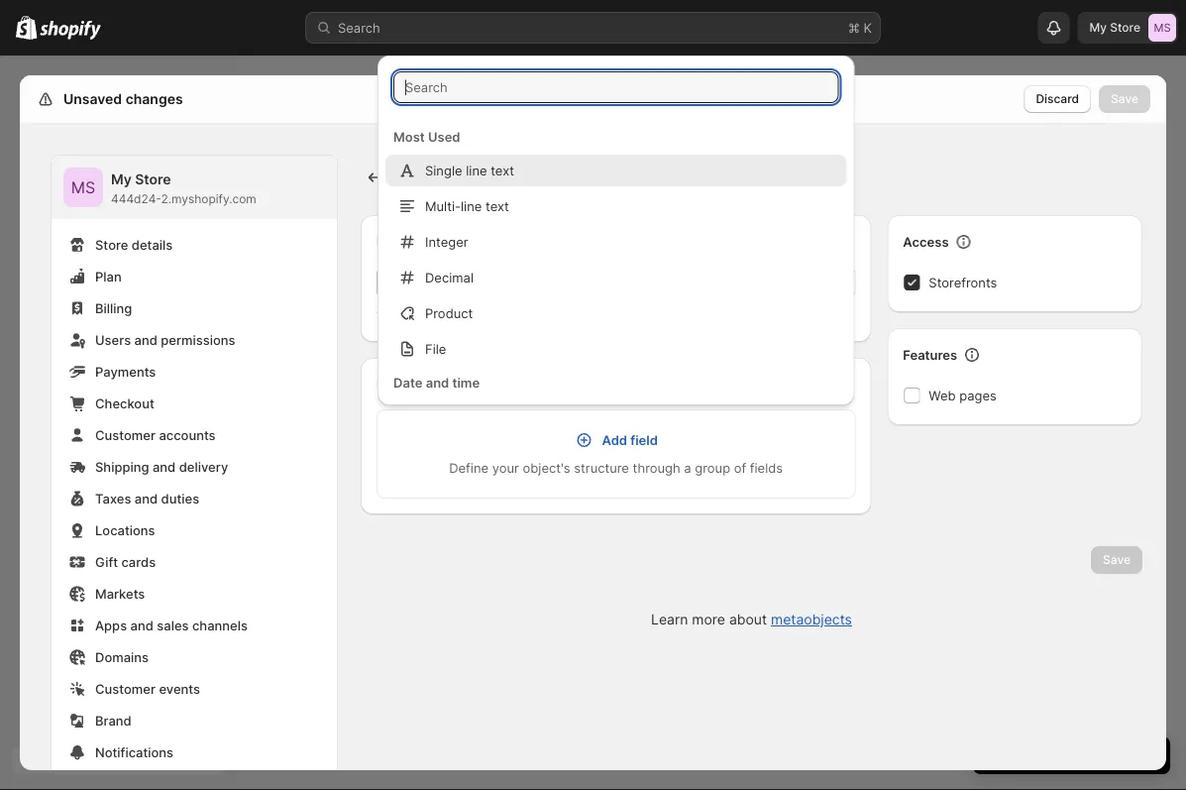 Task type: vqa. For each thing, say whether or not it's contained in the screenshot.
CUSTOMER
yes



Task type: describe. For each thing, give the bounding box(es) containing it.
file
[[425, 341, 447, 356]]

add for add metaobject definition
[[393, 165, 432, 189]]

changes
[[126, 91, 183, 108]]

plan
[[95, 269, 122, 284]]

pages
[[960, 388, 997, 403]]

define
[[449, 460, 489, 475]]

decimal
[[425, 270, 474, 285]]

used
[[428, 129, 461, 144]]

brand link
[[63, 707, 325, 735]]

group
[[695, 460, 731, 475]]

notifications
[[95, 745, 174, 760]]

⌘ k
[[849, 20, 873, 35]]

apps and sales channels
[[95, 618, 248, 633]]

metaobjects link
[[771, 611, 853, 628]]

text for multi-line text
[[486, 198, 509, 214]]

search
[[338, 20, 381, 35]]

learn more about metaobjects
[[652, 611, 853, 628]]

name
[[377, 233, 413, 248]]

add for add field
[[602, 432, 628, 448]]

field
[[631, 432, 658, 448]]

add metaobject definition
[[393, 165, 645, 189]]

define your object's structure through a group of fields
[[449, 460, 783, 475]]

and for apps
[[130, 618, 154, 633]]

metaobject
[[437, 165, 547, 189]]

my store
[[1090, 20, 1141, 35]]

most used group
[[378, 155, 855, 365]]

taxes and duties
[[95, 491, 199, 506]]

single
[[425, 163, 463, 178]]

shipping and delivery link
[[63, 453, 325, 481]]

multi-line text
[[425, 198, 509, 214]]

1 horizontal spatial shopify image
[[40, 20, 101, 40]]

permissions
[[161, 332, 235, 348]]

store details
[[95, 237, 173, 252]]

1 horizontal spatial my store image
[[1149, 14, 1177, 42]]

integer
[[425, 234, 469, 249]]

store for my store 444d24-2.myshopify.com
[[135, 171, 171, 188]]

access
[[904, 234, 949, 249]]

unsaved
[[63, 91, 122, 108]]

my store image inside shop settings menu element
[[63, 168, 103, 207]]

definition
[[552, 165, 645, 189]]

features
[[904, 347, 958, 362]]

discard
[[1037, 92, 1080, 106]]

taxes
[[95, 491, 131, 506]]

discard button
[[1025, 85, 1092, 113]]

more
[[692, 611, 726, 628]]

web pages
[[929, 388, 997, 403]]

locations
[[95, 523, 155, 538]]

most
[[394, 129, 425, 144]]

domains
[[95, 649, 149, 665]]

duties
[[161, 491, 199, 506]]

payments
[[95, 364, 156, 379]]

ms button
[[63, 168, 103, 207]]

object's
[[523, 460, 571, 475]]

customer events link
[[63, 675, 325, 703]]

date
[[394, 375, 423, 390]]

checkout link
[[63, 390, 325, 417]]

metaobjects
[[771, 611, 853, 628]]

sales
[[157, 618, 189, 633]]

2 vertical spatial store
[[95, 237, 128, 252]]

channels
[[192, 618, 248, 633]]

of
[[734, 460, 747, 475]]

edit button
[[449, 302, 496, 330]]

users and permissions link
[[63, 326, 325, 354]]



Task type: locate. For each thing, give the bounding box(es) containing it.
events
[[159, 681, 200, 697]]

my up discard button
[[1090, 20, 1108, 35]]

text down metaobject
[[486, 198, 509, 214]]

my store image left 444d24-
[[63, 168, 103, 207]]

customer accounts link
[[63, 421, 325, 449]]

⌘
[[849, 20, 861, 35]]

1 vertical spatial my
[[111, 171, 132, 188]]

store for my store
[[1111, 20, 1141, 35]]

0 vertical spatial my store image
[[1149, 14, 1177, 42]]

2 customer from the top
[[95, 681, 156, 697]]

and for taxes
[[135, 491, 158, 506]]

date and time
[[394, 375, 480, 390]]

0 horizontal spatial my
[[111, 171, 132, 188]]

add field
[[602, 432, 658, 448]]

single line text
[[425, 163, 515, 178]]

text up multi-line text
[[491, 163, 515, 178]]

accounts
[[159, 427, 216, 443]]

text for single line text
[[491, 163, 515, 178]]

0 horizontal spatial my store image
[[63, 168, 103, 207]]

my up 444d24-
[[111, 171, 132, 188]]

my
[[1090, 20, 1108, 35], [111, 171, 132, 188]]

Search search field
[[394, 71, 839, 103]]

and for shipping
[[153, 459, 176, 474]]

settings
[[59, 91, 116, 108]]

your
[[493, 460, 519, 475]]

fields
[[377, 376, 414, 391]]

customer for customer accounts
[[95, 427, 156, 443]]

line
[[466, 163, 487, 178], [461, 198, 482, 214]]

customer accounts
[[95, 427, 216, 443]]

line down metaobject
[[461, 198, 482, 214]]

gift cards
[[95, 554, 156, 570]]

0 horizontal spatial add
[[393, 165, 432, 189]]

1 horizontal spatial store
[[135, 171, 171, 188]]

type: fabric edit
[[377, 308, 484, 324]]

structure
[[574, 460, 630, 475]]

multi-
[[425, 198, 461, 214]]

and inside 'link'
[[130, 618, 154, 633]]

my inside the my store 444d24-2.myshopify.com
[[111, 171, 132, 188]]

settings dialog
[[20, 75, 1167, 790]]

billing link
[[63, 294, 325, 322]]

shipping and delivery
[[95, 459, 228, 474]]

text
[[491, 163, 515, 178], [486, 198, 509, 214]]

and for users
[[134, 332, 158, 348]]

2 horizontal spatial store
[[1111, 20, 1141, 35]]

users
[[95, 332, 131, 348]]

locations link
[[63, 517, 325, 544]]

apps
[[95, 618, 127, 633]]

k
[[864, 20, 873, 35]]

Examples: Cart upsell, Fabric colors, Product bundle text field
[[377, 267, 804, 298]]

store details link
[[63, 231, 325, 259]]

through
[[633, 460, 681, 475]]

shipping
[[95, 459, 149, 474]]

and for date
[[426, 375, 449, 390]]

line right single at the left
[[466, 163, 487, 178]]

single line text option
[[378, 155, 855, 186]]

and right users
[[134, 332, 158, 348]]

my for my store 444d24-2.myshopify.com
[[111, 171, 132, 188]]

domains link
[[63, 644, 325, 671]]

web
[[929, 388, 957, 403]]

fields
[[750, 460, 783, 475]]

1 vertical spatial line
[[461, 198, 482, 214]]

plan link
[[63, 263, 325, 291]]

0 vertical spatial text
[[491, 163, 515, 178]]

checkout
[[95, 396, 154, 411]]

delivery
[[179, 459, 228, 474]]

unsaved changes
[[63, 91, 183, 108]]

notifications link
[[63, 739, 325, 766]]

1 vertical spatial my store image
[[63, 168, 103, 207]]

my store 444d24-2.myshopify.com
[[111, 171, 257, 206]]

my for my store
[[1090, 20, 1108, 35]]

a
[[685, 460, 692, 475]]

customer down domains on the left bottom of the page
[[95, 681, 156, 697]]

0 horizontal spatial shopify image
[[16, 15, 37, 39]]

taxes and duties link
[[63, 485, 325, 513]]

billing
[[95, 300, 132, 316]]

0 vertical spatial store
[[1111, 20, 1141, 35]]

2.myshopify.com
[[161, 192, 257, 206]]

1 vertical spatial add
[[602, 432, 628, 448]]

1 horizontal spatial my
[[1090, 20, 1108, 35]]

storefronts
[[929, 275, 998, 290]]

line inside 'option'
[[466, 163, 487, 178]]

line for single
[[466, 163, 487, 178]]

1 vertical spatial store
[[135, 171, 171, 188]]

customer
[[95, 427, 156, 443], [95, 681, 156, 697]]

0 vertical spatial line
[[466, 163, 487, 178]]

0 vertical spatial my
[[1090, 20, 1108, 35]]

time
[[453, 375, 480, 390]]

add
[[393, 165, 432, 189], [602, 432, 628, 448]]

most used
[[394, 129, 461, 144]]

my store image
[[1149, 14, 1177, 42], [63, 168, 103, 207]]

and inside "link"
[[134, 332, 158, 348]]

users and permissions
[[95, 332, 235, 348]]

store inside the my store 444d24-2.myshopify.com
[[135, 171, 171, 188]]

1 customer from the top
[[95, 427, 156, 443]]

gift cards link
[[63, 548, 325, 576]]

and right taxes
[[135, 491, 158, 506]]

my store image right my store
[[1149, 14, 1177, 42]]

shopify image
[[16, 15, 37, 39], [40, 20, 101, 40]]

1 vertical spatial text
[[486, 198, 509, 214]]

gift
[[95, 554, 118, 570]]

details
[[132, 237, 173, 252]]

1 horizontal spatial add
[[602, 432, 628, 448]]

customer down checkout
[[95, 427, 156, 443]]

option
[[378, 401, 855, 432]]

about
[[730, 611, 768, 628]]

add down most
[[393, 165, 432, 189]]

customer for customer events
[[95, 681, 156, 697]]

learn
[[652, 611, 689, 628]]

markets
[[95, 586, 145, 601]]

markets link
[[63, 580, 325, 608]]

dialog
[[1175, 57, 1187, 776]]

cards
[[121, 554, 156, 570]]

0 horizontal spatial store
[[95, 237, 128, 252]]

and right apps
[[130, 618, 154, 633]]

and inside search list box
[[426, 375, 449, 390]]

and
[[134, 332, 158, 348], [426, 375, 449, 390], [153, 459, 176, 474], [135, 491, 158, 506], [130, 618, 154, 633]]

and left time
[[426, 375, 449, 390]]

customer events
[[95, 681, 200, 697]]

search list box
[[378, 119, 855, 790]]

product
[[425, 305, 473, 321]]

444d24-
[[111, 192, 161, 206]]

1 vertical spatial customer
[[95, 681, 156, 697]]

line for multi-
[[461, 198, 482, 214]]

0 vertical spatial add
[[393, 165, 432, 189]]

edit
[[461, 308, 484, 324]]

brand
[[95, 713, 132, 728]]

shop settings menu element
[[52, 156, 337, 790]]

and down the customer accounts
[[153, 459, 176, 474]]

0 vertical spatial customer
[[95, 427, 156, 443]]

add up define your object's structure through a group of fields
[[602, 432, 628, 448]]

text inside 'option'
[[491, 163, 515, 178]]

fabric
[[418, 308, 453, 324]]



